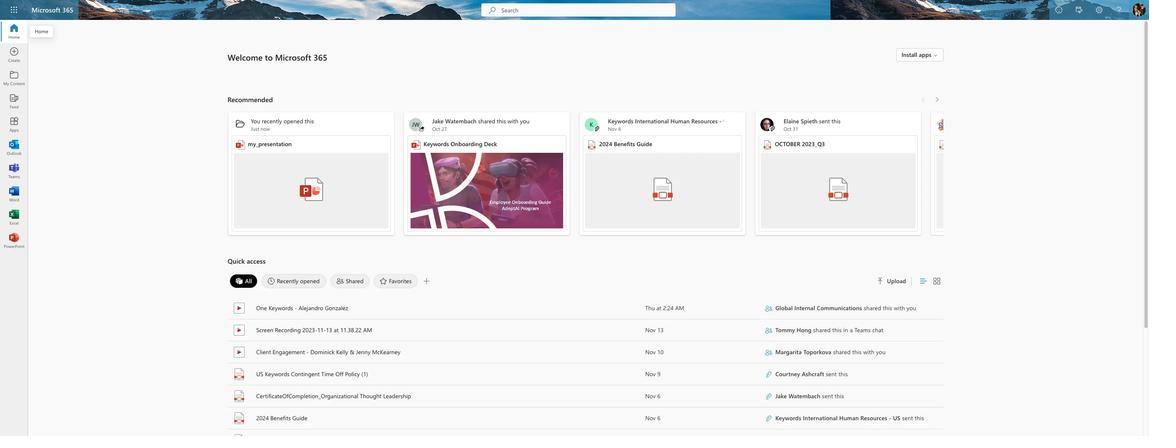 Task type: describe. For each thing, give the bounding box(es) containing it.
sent for jake watembach sent this
[[822, 392, 833, 400]]

you recently opened this, my_presentation, powerpoint, just now, press enter to navigate inside the card, press escape to come out from the card group
[[228, 112, 394, 235]]

go to excel image
[[10, 214, 18, 222]]

policy
[[345, 370, 360, 378]]

tommy hong button
[[776, 326, 812, 334]]

screen
[[256, 326, 273, 334]]

jake for jake watembach shared this with you oct 27
[[432, 117, 444, 125]]

shared
[[346, 277, 364, 285]]

11.38.22
[[340, 326, 362, 334]]

nov for jake watembach
[[645, 392, 656, 400]]


[[424, 278, 430, 284]]

6 for keywords
[[658, 414, 661, 422]]

my content image
[[10, 74, 18, 82]]

thu at 2:24 am
[[645, 304, 684, 312]]

create image
[[10, 51, 18, 59]]

k
[[590, 120, 593, 128]]


[[877, 278, 884, 285]]

all tab
[[228, 274, 260, 288]]

global internal communications button
[[776, 304, 862, 312]]

internal
[[795, 304, 816, 312]]

elaine
[[784, 117, 799, 125]]

2 horizontal spatial with
[[894, 304, 905, 312]]

27
[[442, 125, 447, 132]]

courtney ashcraft sent this
[[776, 370, 848, 378]]

keywords international human resources - us sent this, 2024 benefits guide, pdf, nov 6, press enter to navigate inside the card, press escape to come out from the card group
[[580, 112, 754, 235]]

engagement
[[273, 348, 305, 356]]

chat
[[873, 326, 884, 334]]

courtney ashcraft button
[[776, 370, 825, 378]]

welcome to microsoft 365 application
[[0, 20, 1149, 436]]

at inside cell
[[334, 326, 339, 334]]

2024 benefits guide inside group
[[599, 140, 652, 148]]

guide inside group
[[637, 140, 652, 148]]

guide inside cell
[[292, 414, 308, 422]]

jw
[[412, 120, 420, 128]]

margarita
[[776, 348, 802, 356]]

resources for keywords international human resources - us sent this
[[861, 414, 888, 422]]

jake watembach shared this with you, keywords onboarding deck, powerpoint, oct 27, press enter to navigate inside the card, press escape to come out from the card group
[[404, 112, 570, 235]]

just
[[251, 125, 259, 132]]

this for you recently opened this just now
[[305, 117, 314, 125]]

keywords down engagement
[[265, 370, 290, 378]]

thought
[[360, 392, 382, 400]]

one
[[256, 304, 267, 312]]

this for elaine spieth sent this oct 31
[[832, 117, 841, 125]]

tommy hong shared this in a teams chat
[[776, 326, 884, 334]]

es button
[[761, 118, 776, 132]]

6 inside keywords international human resources - us sent this nov 6
[[619, 125, 621, 132]]

in
[[844, 326, 848, 334]]

(1)
[[362, 370, 368, 378]]

name 2024 benefits guide cell
[[228, 412, 645, 425]]

courtney
[[776, 370, 800, 378]]

tommy
[[776, 326, 795, 334]]

name screen recording 2023-11-13 at 11.38.22 am cell
[[228, 324, 645, 337]]

keywords for keywords onboarding deck
[[424, 140, 449, 148]]

nov 10
[[645, 348, 664, 356]]

to
[[265, 52, 273, 63]]

october
[[775, 140, 801, 148]]

nov 9
[[645, 370, 661, 378]]

toporkova
[[804, 348, 832, 356]]

home element
[[0, 20, 28, 43]]

recently opened
[[277, 277, 320, 285]]

2024 benefits guide inside cell
[[256, 414, 308, 422]]

nov 13
[[645, 326, 664, 334]]

my_presentation
[[248, 140, 292, 148]]

with for jake watembach shared this with you oct 27
[[508, 117, 519, 125]]

install
[[902, 51, 918, 59]]

client
[[256, 348, 271, 356]]

deck
[[484, 140, 497, 148]]

 upload
[[877, 277, 906, 285]]

nov 6 for keywords international human resources - us
[[645, 414, 661, 422]]

a
[[850, 326, 853, 334]]

jenny
[[356, 348, 371, 356]]

all element
[[230, 274, 257, 288]]

gonzalez
[[325, 304, 348, 312]]

nov 6 for jake watembach
[[645, 392, 661, 400]]

recently opened tab
[[260, 274, 328, 288]]

us inside cell
[[256, 370, 263, 378]]

home image
[[10, 27, 18, 36]]

name us keywords contingent time off policy (1) cell
[[228, 368, 645, 381]]

available image inside es popup button
[[770, 125, 776, 132]]

now
[[261, 125, 270, 132]]

recently opened element
[[262, 274, 326, 288]]

go to your outlook image
[[10, 144, 18, 152]]

oct inside elaine spieth sent this oct 31
[[784, 125, 792, 132]]

all
[[245, 277, 252, 285]]

go to word image
[[10, 190, 18, 199]]

dominick
[[311, 348, 335, 356]]

shared element
[[331, 274, 370, 288]]

tab list inside the welcome to microsoft 365 application
[[228, 272, 867, 290]]

jake watembach sent this
[[776, 392, 844, 400]]

certificateofcompletion_organizational
[[256, 392, 358, 400]]

home tooltip
[[30, 26, 53, 37]]

31
[[793, 125, 798, 132]]

jake watembach button for sent this
[[776, 392, 821, 400]]

favorites
[[389, 277, 412, 285]]

this for tommy hong shared this in a teams chat
[[833, 326, 842, 334]]

shared for watembach
[[478, 117, 495, 125]]

benefits inside cell
[[270, 414, 291, 422]]

opened inside tab
[[300, 277, 320, 285]]

courtney ashcraft sent this, us keywords contingent time off policy (1), pdf, nov 9, press enter to navigate inside the card, press escape to come out from the card group
[[931, 112, 1097, 235]]

nov for tommy hong
[[645, 326, 656, 334]]

cn image
[[1133, 3, 1146, 17]]

one keywords - alejandro gonzalez
[[256, 304, 348, 312]]

thu
[[645, 304, 655, 312]]

13 inside cell
[[326, 326, 332, 334]]

pdf image for us keywords contingent time off policy (1)
[[233, 368, 246, 381]]

welcome to microsoft 365
[[228, 52, 327, 63]]

favorites tab
[[372, 274, 420, 288]]

us for keywords international human resources - us sent this
[[893, 414, 901, 422]]

benefits inside group
[[614, 140, 635, 148]]

nov for margarita toporkova
[[645, 348, 656, 356]]

screen recording 2023-11-13 at 11.38.22 am
[[256, 326, 372, 334]]

microsoft 365
[[32, 5, 73, 14]]

powerpoint image inside group
[[411, 140, 421, 150]]

ca button
[[936, 118, 950, 131]]

contingent
[[291, 370, 320, 378]]

Search box. Suggestions appear as you type. search field
[[502, 3, 676, 17]]

international for keywords international human resources - us sent this nov 6
[[635, 117, 669, 125]]

client engagement - dominick kelly & jenny mckearney
[[256, 348, 401, 356]]

keywords international human resources - us sent this nov 6
[[608, 117, 754, 132]]

recently
[[277, 277, 299, 285]]

international for keywords international human resources - us sent this
[[803, 414, 838, 422]]

mckearney
[[372, 348, 401, 356]]



Task type: vqa. For each thing, say whether or not it's contained in the screenshot.
new quiz icon
no



Task type: locate. For each thing, give the bounding box(es) containing it.
shared for hong
[[814, 326, 831, 334]]

0 horizontal spatial powerpoint image
[[298, 176, 325, 203]]

install apps
[[902, 51, 932, 59]]

watembach for shared
[[445, 117, 477, 125]]

global internal communications shared this with you
[[776, 304, 917, 312]]

with for margarita toporkova shared this with you
[[864, 348, 875, 356]]

1 horizontal spatial at
[[657, 304, 662, 312]]

13
[[326, 326, 332, 334], [658, 326, 664, 334]]

you
[[251, 117, 260, 125]]

1 horizontal spatial oct
[[784, 125, 792, 132]]

nov
[[608, 125, 617, 132], [645, 326, 656, 334], [645, 348, 656, 356], [645, 370, 656, 378], [645, 392, 656, 400], [645, 414, 656, 422]]

1 vertical spatial 2024
[[256, 414, 269, 422]]

0 horizontal spatial jake watembach button
[[432, 117, 477, 125]]

install apps button
[[896, 48, 944, 61]]

0 vertical spatial 365
[[62, 5, 73, 14]]

2024 inside group
[[599, 140, 612, 148]]

None search field
[[482, 3, 676, 17]]

0 vertical spatial human
[[671, 117, 690, 125]]

resources for keywords international human resources - us sent this nov 6
[[692, 117, 718, 125]]

2 vertical spatial with
[[864, 348, 875, 356]]

1 horizontal spatial benefits
[[614, 140, 635, 148]]

time
[[321, 370, 334, 378]]

jake down courtney
[[776, 392, 787, 400]]

keywords international human resources - us button
[[608, 117, 731, 125], [776, 414, 901, 422]]

nov for courtney ashcraft
[[645, 370, 656, 378]]

pdf image
[[763, 140, 773, 150], [233, 368, 246, 381]]

ashcraft
[[802, 370, 825, 378]]

1 horizontal spatial jake
[[776, 392, 787, 400]]

0 vertical spatial jake watembach button
[[432, 117, 477, 125]]

sent inside elaine spieth sent this oct 31
[[819, 117, 830, 125]]

2 vertical spatial 6
[[658, 414, 661, 422]]

microsoft
[[32, 5, 60, 14], [275, 52, 311, 63]]

this inside the "you recently opened this just now"
[[305, 117, 314, 125]]

recommended
[[228, 95, 273, 104]]

2024 benefits guide down certificateofcompletion_organizational
[[256, 414, 308, 422]]

hong
[[797, 326, 812, 334]]

communications
[[817, 304, 862, 312]]

1 horizontal spatial resources
[[861, 414, 888, 422]]

0 horizontal spatial watembach
[[445, 117, 477, 125]]

2 nov 6 from the top
[[645, 414, 661, 422]]

1 vertical spatial am
[[363, 326, 372, 334]]

1 vertical spatial pdf image
[[233, 368, 246, 381]]

0 horizontal spatial international
[[635, 117, 669, 125]]

sent for elaine spieth sent this oct 31
[[819, 117, 830, 125]]

2024
[[599, 140, 612, 148], [256, 414, 269, 422]]

0 horizontal spatial jake
[[432, 117, 444, 125]]

1 horizontal spatial 2024 benefits guide
[[599, 140, 652, 148]]

recording
[[275, 326, 301, 334]]

am right 2:24
[[675, 304, 684, 312]]

human for keywords international human resources - us sent this
[[840, 414, 859, 422]]

0 horizontal spatial 13
[[326, 326, 332, 334]]

jake watembach button down courtney ashcraft popup button
[[776, 392, 821, 400]]

watembach up "27"
[[445, 117, 477, 125]]

with inside jake watembach shared this with you oct 27
[[508, 117, 519, 125]]

sent for courtney ashcraft sent this
[[826, 370, 837, 378]]

favorites element
[[374, 274, 418, 288]]

this inside keywords international human resources - us sent this nov 6
[[745, 117, 754, 125]]

navigation
[[0, 20, 28, 253]]

am inside cell
[[363, 326, 372, 334]]

this for margarita toporkova shared this with you
[[853, 348, 862, 356]]

6 for jake
[[658, 392, 661, 400]]

0 vertical spatial 2024 benefits guide
[[599, 140, 652, 148]]

2 available image from the left
[[770, 125, 776, 132]]

13 right 2023-
[[326, 326, 332, 334]]

this inside elaine spieth sent this oct 31
[[832, 117, 841, 125]]

keywords down "jake watembach sent this"
[[776, 414, 802, 422]]

0 horizontal spatial microsoft
[[32, 5, 60, 14]]

- inside keywords international human resources - us sent this nov 6
[[720, 117, 722, 125]]

2024 inside cell
[[256, 414, 269, 422]]

kelly
[[336, 348, 348, 356]]

2024 benefits guide down k popup button in the right of the page
[[599, 140, 652, 148]]

keywords for keywords international human resources - us sent this nov 6
[[608, 117, 634, 125]]

watembach inside jake watembach shared this with you oct 27
[[445, 117, 477, 125]]

1 oct from the left
[[432, 125, 440, 132]]

2 horizontal spatial you
[[907, 304, 917, 312]]

elaine spieth button
[[784, 117, 818, 125]]

1 vertical spatial guide
[[292, 414, 308, 422]]

sent
[[732, 117, 743, 125], [819, 117, 830, 125], [826, 370, 837, 378], [822, 392, 833, 400], [902, 414, 913, 422]]

0 horizontal spatial us
[[256, 370, 263, 378]]

you inside jake watembach shared this with you oct 27
[[520, 117, 530, 125]]

0 vertical spatial watembach
[[445, 117, 477, 125]]

&
[[350, 348, 355, 356]]

microsoft up home
[[32, 5, 60, 14]]

2 vertical spatial you
[[876, 348, 886, 356]]

jake watembach button up 'keywords onboarding deck'
[[432, 117, 477, 125]]

shared inside jake watembach shared this with you oct 27
[[478, 117, 495, 125]]

jw button
[[409, 118, 425, 132]]

keywords international human resources - us button inside group
[[608, 117, 731, 125]]

opened right recently in the top left of the page
[[284, 117, 303, 125]]

0 vertical spatial 2024
[[599, 140, 612, 148]]

powerpoint image inside group
[[298, 176, 325, 203]]

1 horizontal spatial watembach
[[789, 392, 821, 400]]

1 horizontal spatial keywords international human resources - us button
[[776, 414, 901, 422]]

recently
[[262, 117, 282, 125]]

human inside keywords international human resources - us sent this nov 6
[[671, 117, 690, 125]]

1 horizontal spatial human
[[840, 414, 859, 422]]

us inside keywords international human resources - us sent this nov 6
[[723, 117, 731, 125]]

margarita toporkova shared this with you
[[776, 348, 886, 356]]

guide down keywords international human resources - us sent this nov 6
[[637, 140, 652, 148]]

jake watembach button for shared this with you
[[432, 117, 477, 125]]

1 vertical spatial microsoft
[[275, 52, 311, 63]]

nov for keywords international human resources - us
[[645, 414, 656, 422]]

keywords down "27"
[[424, 140, 449, 148]]

powerpoint image
[[411, 140, 421, 150], [298, 176, 325, 203]]

2024 benefits guide
[[599, 140, 652, 148], [256, 414, 308, 422]]

k button
[[585, 118, 601, 132]]

certificateofcompletion_organizational thought leadership
[[256, 392, 411, 400]]

name client engagement - dominick kelly & jenny mckearney cell
[[228, 346, 645, 359]]

1 horizontal spatial 13
[[658, 326, 664, 334]]

you for margarita toporkova shared this with you
[[876, 348, 886, 356]]

margarita toporkova button
[[776, 348, 832, 356]]

keywords inside group
[[424, 140, 449, 148]]

shared
[[478, 117, 495, 125], [864, 304, 882, 312], [814, 326, 831, 334], [833, 348, 851, 356]]

oct left '31'
[[784, 125, 792, 132]]

0 vertical spatial 6
[[619, 125, 621, 132]]

1 vertical spatial you
[[907, 304, 917, 312]]

microsoft 365 banner
[[0, 0, 1149, 22]]

teams
[[855, 326, 871, 334]]

shared tab
[[328, 274, 372, 288]]

tab list
[[228, 272, 867, 290]]

0 horizontal spatial oct
[[432, 125, 440, 132]]

365 inside banner
[[62, 5, 73, 14]]

international inside keywords international human resources - us sent this nov 6
[[635, 117, 669, 125]]

onboarding
[[451, 140, 483, 148]]

human for keywords international human resources - us sent this nov 6
[[671, 117, 690, 125]]

0 horizontal spatial 365
[[62, 5, 73, 14]]

0 horizontal spatial resources
[[692, 117, 718, 125]]

keywords international human resources - us sent this
[[776, 414, 924, 422]]

go to teams image
[[10, 167, 18, 175]]

keywords onboarding deck
[[424, 140, 497, 148]]

0 vertical spatial keywords international human resources - us button
[[608, 117, 731, 125]]

microsoft inside banner
[[32, 5, 60, 14]]

navigation inside the welcome to microsoft 365 application
[[0, 20, 28, 253]]

jake for jake watembach sent this
[[776, 392, 787, 400]]

1 horizontal spatial microsoft
[[275, 52, 311, 63]]

1 vertical spatial at
[[334, 326, 339, 334]]

1 horizontal spatial guide
[[637, 140, 652, 148]]

available image inside k popup button
[[594, 125, 601, 132]]

jake up "27"
[[432, 117, 444, 125]]

resources inside keywords international human resources - us sent this nov 6
[[692, 117, 718, 125]]

0 horizontal spatial 2024 benefits guide
[[256, 414, 308, 422]]

you for jake watembach shared this with you oct 27
[[520, 117, 530, 125]]

elaine spieth sent this, october 2023_q3, pdf, oct 31, press enter to navigate inside the card, press escape to come out from the card group
[[756, 112, 921, 235]]

0 vertical spatial international
[[635, 117, 669, 125]]

watembach for sent
[[789, 392, 821, 400]]

0 horizontal spatial at
[[334, 326, 339, 334]]

keywords inside keywords international human resources - us sent this nov 6
[[608, 117, 634, 125]]

1 horizontal spatial with
[[864, 348, 875, 356]]

microsoft inside application
[[275, 52, 311, 63]]

microsoft right to
[[275, 52, 311, 63]]

1 vertical spatial watembach
[[789, 392, 821, 400]]

0 horizontal spatial benefits
[[270, 414, 291, 422]]

shared up deck
[[478, 117, 495, 125]]

0 horizontal spatial human
[[671, 117, 690, 125]]

elaine spieth sent this oct 31
[[784, 117, 841, 132]]

2 13 from the left
[[658, 326, 664, 334]]

0 vertical spatial microsoft
[[32, 5, 60, 14]]

2023_q3
[[802, 140, 825, 148]]

0 vertical spatial opened
[[284, 117, 303, 125]]

1 available image from the left
[[594, 125, 601, 132]]

jake watembach button inside jake watembach shared this with you, keywords onboarding deck, powerpoint, oct 27, press enter to navigate inside the card, press escape to come out from the card group
[[432, 117, 477, 125]]

0 vertical spatial us
[[723, 117, 731, 125]]

this for jake watembach shared this with you oct 27
[[497, 117, 506, 125]]

go to powerpoint image
[[10, 237, 18, 245]]

pdf image for october 2023_q3
[[763, 140, 773, 150]]

0 vertical spatial pdf image
[[763, 140, 773, 150]]

1 horizontal spatial jake watembach button
[[776, 392, 821, 400]]

this inside jake watembach shared this with you oct 27
[[497, 117, 506, 125]]

1 vertical spatial 6
[[658, 392, 661, 400]]

0 vertical spatial am
[[675, 304, 684, 312]]

at right 11-
[[334, 326, 339, 334]]

at right thu on the right of the page
[[657, 304, 662, 312]]

0 vertical spatial guide
[[637, 140, 652, 148]]

this for courtney ashcraft sent this
[[839, 370, 848, 378]]

apps
[[919, 51, 932, 59]]

oct left "27"
[[432, 125, 440, 132]]

0 vertical spatial with
[[508, 117, 519, 125]]

0 vertical spatial nov 6
[[645, 392, 661, 400]]

1 vertical spatial nov 6
[[645, 414, 661, 422]]

available image
[[418, 125, 425, 132]]

1 vertical spatial with
[[894, 304, 905, 312]]

access
[[247, 257, 266, 265]]

shared up chat
[[864, 304, 882, 312]]

2 horizontal spatial us
[[893, 414, 901, 422]]

1 horizontal spatial pdf image
[[763, 140, 773, 150]]

sent inside keywords international human resources - us sent this nov 6
[[732, 117, 743, 125]]

1 13 from the left
[[326, 326, 332, 334]]

am
[[675, 304, 684, 312], [363, 326, 372, 334]]

1 vertical spatial jake watembach button
[[776, 392, 821, 400]]

365 inside application
[[314, 52, 327, 63]]

1 horizontal spatial 2024
[[599, 140, 612, 148]]

nov inside keywords international human resources - us sent this nov 6
[[608, 125, 617, 132]]

opened right recently
[[300, 277, 320, 285]]

quick access
[[228, 257, 266, 265]]

leadership
[[383, 392, 411, 400]]

0 horizontal spatial keywords international human resources - us button
[[608, 117, 731, 125]]

nov 6
[[645, 392, 661, 400], [645, 414, 661, 422]]

0 vertical spatial powerpoint image
[[411, 140, 421, 150]]

shared for toporkova
[[833, 348, 851, 356]]

watembach down courtney ashcraft popup button
[[789, 392, 821, 400]]

11-
[[317, 326, 326, 334]]

quick
[[228, 257, 245, 265]]

shared right hong
[[814, 326, 831, 334]]

1 horizontal spatial you
[[876, 348, 886, 356]]

1 horizontal spatial international
[[803, 414, 838, 422]]

0 horizontal spatial available image
[[594, 125, 601, 132]]

name one keywords - alejandro gonzalez cell
[[228, 302, 645, 315]]

welcome
[[228, 52, 263, 63]]

jake inside jake watembach shared this with you oct 27
[[432, 117, 444, 125]]

keywords right one
[[269, 304, 293, 312]]

0 vertical spatial at
[[657, 304, 662, 312]]

at
[[657, 304, 662, 312], [334, 326, 339, 334]]

us keywords contingent time off policy (1)
[[256, 370, 368, 378]]

us for keywords international human resources - us sent this nov 6
[[723, 117, 731, 125]]

1 vertical spatial us
[[256, 370, 263, 378]]

0 vertical spatial you
[[520, 117, 530, 125]]

0 horizontal spatial guide
[[292, 414, 308, 422]]

this for jake watembach sent this
[[835, 392, 844, 400]]

with
[[508, 117, 519, 125], [894, 304, 905, 312], [864, 348, 875, 356]]

0 vertical spatial jake
[[432, 117, 444, 125]]

1 vertical spatial 2024 benefits guide
[[256, 414, 308, 422]]

available image up october
[[770, 125, 776, 132]]

opened inside the "you recently opened this just now"
[[284, 117, 303, 125]]

9
[[658, 370, 661, 378]]

es
[[764, 120, 770, 128]]

2:24
[[663, 304, 674, 312]]

1 horizontal spatial available image
[[770, 125, 776, 132]]

1 vertical spatial opened
[[300, 277, 320, 285]]

0 vertical spatial benefits
[[614, 140, 635, 148]]

10
[[658, 348, 664, 356]]

tab list containing all
[[228, 272, 867, 290]]

available image
[[594, 125, 601, 132], [770, 125, 776, 132]]

365
[[62, 5, 73, 14], [314, 52, 327, 63]]

alejandro
[[299, 304, 323, 312]]

watembach
[[445, 117, 477, 125], [789, 392, 821, 400]]

keywords right k popup button in the right of the page
[[608, 117, 634, 125]]

upload
[[887, 277, 906, 285]]

0 horizontal spatial with
[[508, 117, 519, 125]]

us
[[723, 117, 731, 125], [256, 370, 263, 378], [893, 414, 901, 422]]

0 vertical spatial resources
[[692, 117, 718, 125]]

0 horizontal spatial pdf image
[[233, 368, 246, 381]]

1 vertical spatial keywords international human resources - us button
[[776, 414, 901, 422]]

2 oct from the left
[[784, 125, 792, 132]]

1 vertical spatial benefits
[[270, 414, 291, 422]]

1 vertical spatial powerpoint image
[[298, 176, 325, 203]]

1 horizontal spatial powerpoint image
[[411, 140, 421, 150]]

0 horizontal spatial 2024
[[256, 414, 269, 422]]

oct
[[432, 125, 440, 132], [784, 125, 792, 132]]

1 horizontal spatial 365
[[314, 52, 327, 63]]

apps image
[[10, 120, 18, 129]]

off
[[336, 370, 344, 378]]

next image
[[933, 93, 941, 106]]

spieth
[[801, 117, 818, 125]]

0 horizontal spatial am
[[363, 326, 372, 334]]

pdf image
[[587, 140, 597, 150], [938, 140, 948, 150], [650, 176, 676, 203], [825, 176, 852, 203], [233, 390, 246, 403], [233, 412, 246, 425], [233, 434, 246, 436]]

you recently opened this just now
[[251, 117, 314, 132]]

keywords for keywords international human resources - us sent this
[[776, 414, 802, 422]]

name certificateofcompletion_organizational thought leadership cell
[[228, 390, 645, 403]]

1 vertical spatial human
[[840, 414, 859, 422]]

1 horizontal spatial us
[[723, 117, 731, 125]]

jake watembach shared this with you oct 27
[[432, 117, 530, 132]]

global
[[776, 304, 793, 312]]

shared down in
[[833, 348, 851, 356]]

1 nov 6 from the top
[[645, 392, 661, 400]]

october 2023_q3
[[775, 140, 825, 148]]

available image right k
[[594, 125, 601, 132]]

oct inside jake watembach shared this with you oct 27
[[432, 125, 440, 132]]

1 vertical spatial jake
[[776, 392, 787, 400]]

1 horizontal spatial am
[[675, 304, 684, 312]]

pdf image inside group
[[763, 140, 773, 150]]

1 vertical spatial resources
[[861, 414, 888, 422]]

jake watembach button
[[432, 117, 477, 125], [776, 392, 821, 400]]

0 horizontal spatial you
[[520, 117, 530, 125]]

international
[[635, 117, 669, 125], [803, 414, 838, 422]]

am right 11.38.22 at bottom
[[363, 326, 372, 334]]

2023-
[[303, 326, 317, 334]]

1 vertical spatial 365
[[314, 52, 327, 63]]

1 vertical spatial international
[[803, 414, 838, 422]]

guide down certificateofcompletion_organizational
[[292, 414, 308, 422]]

13 up 10
[[658, 326, 664, 334]]

powerpoint image
[[236, 140, 246, 150]]

feed image
[[10, 97, 18, 106]]

ca
[[939, 120, 947, 128]]

2 vertical spatial us
[[893, 414, 901, 422]]



